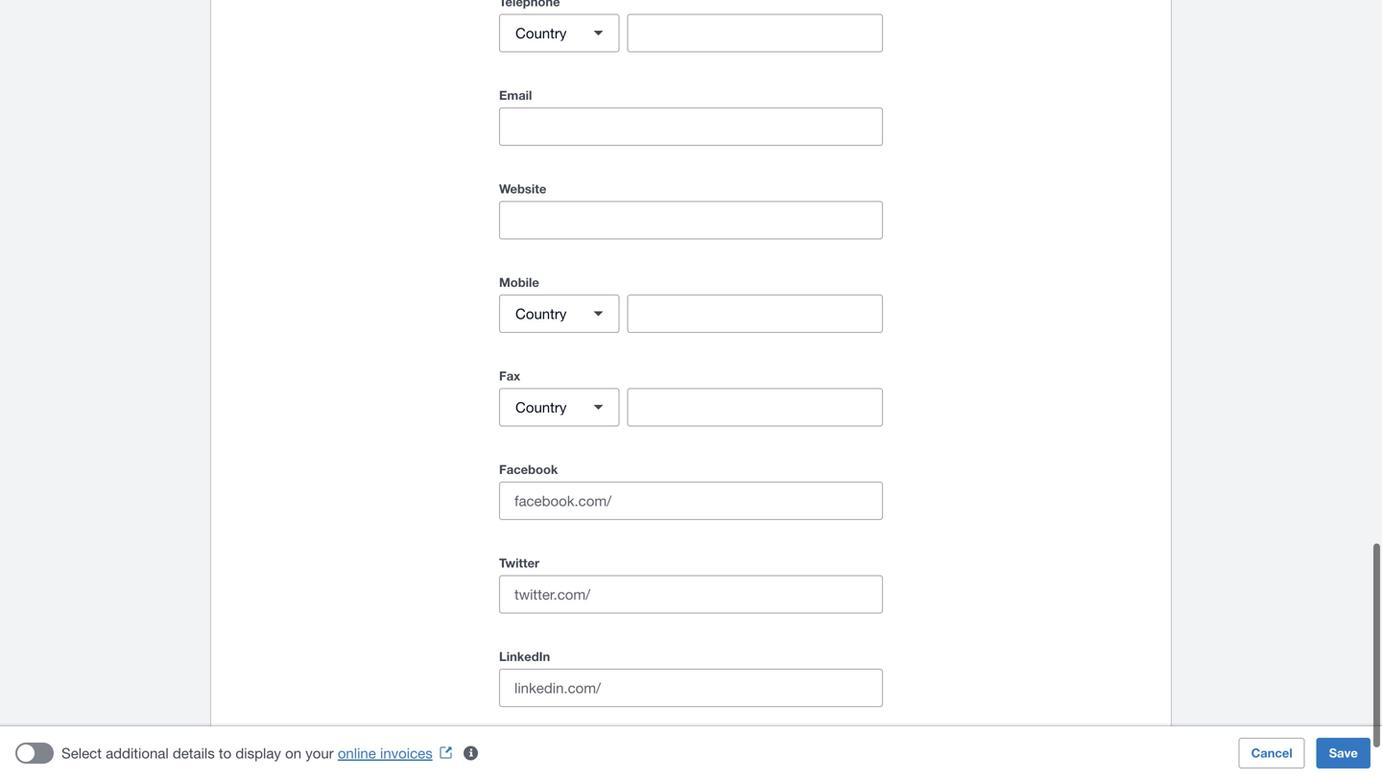 Task type: locate. For each thing, give the bounding box(es) containing it.
twitter.com/
[[515, 586, 591, 603]]

Facebook text field
[[612, 483, 882, 520]]

2 country button from the top
[[499, 295, 620, 333]]

Email text field
[[500, 109, 882, 145]]

1 vertical spatial country button
[[499, 295, 620, 333]]

linkedin
[[499, 650, 550, 665]]

LinkedIn text field
[[601, 670, 882, 707]]

2 country from the top
[[516, 305, 567, 322]]

save
[[1330, 746, 1359, 761]]

cancel button
[[1239, 738, 1306, 769]]

3 country from the top
[[516, 399, 567, 416]]

None text field
[[628, 389, 882, 426]]

country down fax
[[516, 399, 567, 416]]

fax
[[499, 369, 521, 384]]

2 vertical spatial country button
[[499, 388, 620, 427]]

additional
[[106, 745, 169, 762]]

country button
[[499, 14, 620, 52], [499, 295, 620, 333], [499, 388, 620, 427]]

country
[[516, 24, 567, 41], [516, 305, 567, 322], [516, 399, 567, 416]]

country button down fax
[[499, 388, 620, 427]]

additional information image
[[452, 735, 490, 773]]

Twitter text field
[[591, 577, 882, 613]]

1 country from the top
[[516, 24, 567, 41]]

Website text field
[[500, 202, 882, 239]]

1 vertical spatial country
[[516, 305, 567, 322]]

country button down mobile
[[499, 295, 620, 333]]

0 vertical spatial country button
[[499, 14, 620, 52]]

on
[[285, 745, 302, 762]]

country button up email
[[499, 14, 620, 52]]

country for mobile
[[516, 305, 567, 322]]

linkedin.com/
[[515, 680, 601, 697]]

facebook
[[499, 462, 558, 477]]

2 vertical spatial country
[[516, 399, 567, 416]]

None text field
[[628, 15, 882, 51], [628, 296, 882, 332], [628, 15, 882, 51], [628, 296, 882, 332]]

country up email
[[516, 24, 567, 41]]

3 country button from the top
[[499, 388, 620, 427]]

country down mobile
[[516, 305, 567, 322]]

display
[[236, 745, 281, 762]]

0 vertical spatial country
[[516, 24, 567, 41]]

online invoices link
[[338, 745, 460, 762]]

twitter
[[499, 556, 540, 571]]



Task type: describe. For each thing, give the bounding box(es) containing it.
country for fax
[[516, 399, 567, 416]]

country button for mobile
[[499, 295, 620, 333]]

select additional details to display on your online invoices
[[61, 745, 433, 762]]

to
[[219, 745, 232, 762]]

facebook.com/
[[515, 493, 612, 509]]

invoices
[[380, 745, 433, 762]]

country button for fax
[[499, 388, 620, 427]]

your
[[306, 745, 334, 762]]

1 country button from the top
[[499, 14, 620, 52]]

select
[[61, 745, 102, 762]]

website
[[499, 181, 547, 196]]

details
[[173, 745, 215, 762]]

email
[[499, 88, 532, 103]]

online
[[338, 745, 376, 762]]

mobile
[[499, 275, 540, 290]]

cancel
[[1252, 746, 1293, 761]]

save button
[[1317, 738, 1371, 769]]



Task type: vqa. For each thing, say whether or not it's contained in the screenshot.
the 'additional'
yes



